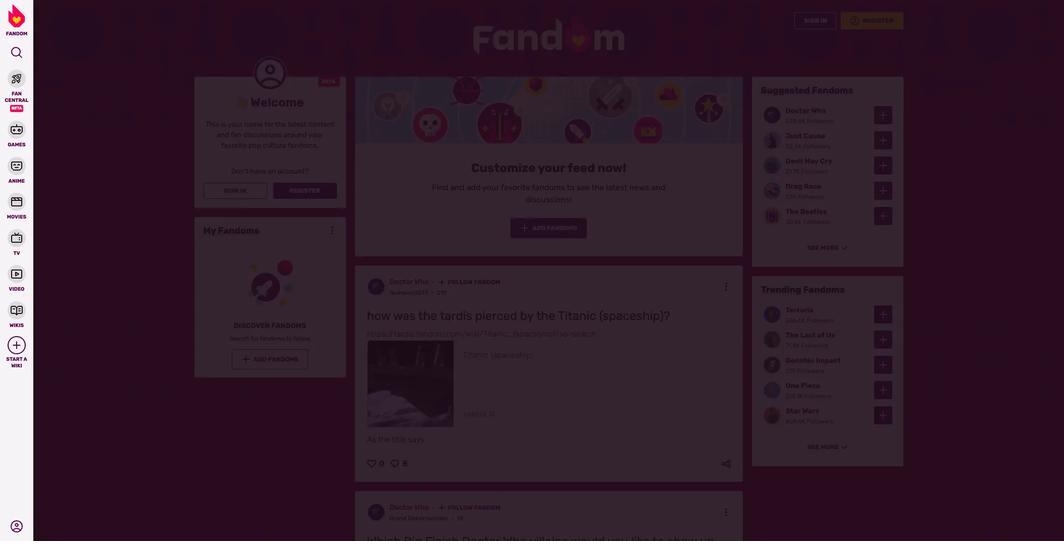 Task type: describe. For each thing, give the bounding box(es) containing it.
video link
[[0, 264, 33, 293]]

0
[[379, 459, 384, 468]]

tardis
[[440, 309, 472, 323]]

1 vertical spatial register link
[[273, 183, 337, 199]]

tv link
[[0, 228, 33, 257]]

search image
[[11, 46, 23, 59]]

movies link
[[0, 192, 33, 220]]

doctor who button for nicholas8293
[[390, 278, 437, 287]]

fandoms.
[[288, 142, 319, 150]]

don't have an account?
[[231, 167, 309, 176]]

suggested fandoms
[[761, 85, 853, 96]]

around
[[284, 131, 307, 140]]

(spaceship)?
[[599, 309, 670, 323]]

have
[[250, 167, 266, 176]]

21h
[[437, 289, 446, 297]]

by
[[520, 309, 534, 323]]

titanic (spaceship) image
[[367, 341, 453, 427]]

add fandoms for the topmost add fandoms button
[[532, 225, 577, 232]]

account?
[[278, 167, 309, 176]]

the inside find and add your favorite fandoms to see the latest news and discussions!
[[591, 183, 604, 192]]

add for the bottommost add fandoms button
[[253, 356, 267, 363]]

fandoms right suggested
[[812, 85, 853, 96]]

fandom for 1d
[[474, 504, 500, 511]]

0 button
[[367, 459, 384, 468]]

how was the tardis pierced by the titanic (spaceship)? link
[[367, 307, 730, 325]]

in for right the register link sign in link
[[820, 17, 827, 24]]

beta
[[11, 106, 22, 111]]

fandoms inside find and add your favorite fandoms to see the latest news and discussions!
[[532, 183, 565, 192]]

video
[[9, 286, 24, 292]]

as
[[367, 435, 376, 444]]

add
[[466, 183, 481, 192]]

grand
[[390, 515, 407, 522]]

trending
[[761, 285, 801, 296]]

fandoms inside discover fandoms search for fandoms to follow
[[271, 322, 306, 330]]

movies
[[7, 214, 26, 220]]

add for the topmost add fandoms button
[[532, 225, 545, 232]]

8 button
[[390, 459, 408, 468]]

the inside the this is your home for the latest content and fan discussions around your favorite pop culture fandoms.
[[275, 120, 286, 129]]

pierced
[[475, 309, 517, 323]]

culture
[[263, 142, 286, 150]]

this is your home for the latest content and fan discussions around your favorite pop culture fandoms.
[[206, 120, 334, 150]]

news
[[629, 183, 649, 192]]

pop
[[248, 142, 261, 150]]

tv
[[13, 250, 20, 256]]

doctor who button for grand dimenisioneer
[[390, 503, 437, 512]]

fandom for 21h
[[474, 279, 500, 286]]

as the title says
[[367, 435, 424, 444]]

see
[[577, 183, 590, 192]]

0 vertical spatial register
[[863, 17, 894, 24]]

add fandoms for the bottommost add fandoms button
[[253, 356, 298, 363]]

now!
[[598, 161, 626, 175]]

central
[[5, 97, 29, 103]]

don't
[[231, 167, 249, 176]]

content
[[308, 120, 334, 129]]

games link
[[0, 120, 33, 148]]

(spaceship)
[[491, 351, 534, 360]]

anime
[[9, 178, 25, 184]]

for inside the this is your home for the latest content and fan discussions around your favorite pop culture fandoms.
[[264, 120, 274, 129]]

fandom navigation element
[[0, 5, 33, 369]]

to inside discover fandoms search for fandoms to follow
[[286, 336, 292, 343]]

follow fandom for 1d
[[448, 504, 500, 511]]

follow
[[293, 336, 310, 343]]

fan central beta
[[5, 91, 29, 111]]

my fandoms
[[203, 225, 259, 237]]

says
[[408, 435, 424, 444]]

pokeball image image
[[247, 260, 293, 306]]

1 vertical spatial sign
[[224, 188, 239, 195]]

an
[[268, 167, 276, 176]]

dimenisioneer
[[408, 515, 448, 522]]

your down content
[[308, 131, 323, 140]]

how
[[367, 309, 390, 323]]

fandoms down follow at the left bottom
[[268, 356, 298, 363]]

doctor who image for nicholas8293
[[367, 278, 385, 296]]

a
[[23, 357, 27, 363]]

2 horizontal spatial small image
[[721, 459, 730, 468]]

discussions
[[243, 131, 282, 140]]

follow fandom button for 1d
[[437, 503, 502, 512]]

titanic (spaceship)
[[463, 351, 534, 360]]

follow fandom for 21h
[[448, 279, 500, 286]]

fandom link
[[0, 5, 33, 37]]

discover fandoms search for fandoms to follow
[[229, 322, 310, 343]]

sign in link for the register link to the bottom
[[203, 183, 267, 199]]

how was the tardis pierced by the titanic (spaceship)?
[[367, 309, 670, 323]]

fandoms right "my"
[[218, 225, 259, 237]]

wiki
[[11, 363, 22, 369]]

👋
[[236, 96, 248, 110]]

anime link
[[0, 156, 33, 184]]

in for sign in link associated with the register link to the bottom
[[240, 188, 246, 195]]

1 horizontal spatial and
[[450, 183, 465, 192]]

discussions!
[[526, 195, 572, 205]]

start
[[6, 357, 23, 363]]

favorite inside find and add your favorite fandoms to see the latest news and discussions!
[[501, 183, 530, 192]]

0 horizontal spatial titanic
[[463, 351, 488, 360]]

favorite inside the this is your home for the latest content and fan discussions around your favorite pop culture fandoms.
[[221, 142, 247, 150]]

fandom
[[6, 31, 27, 37]]



Task type: locate. For each thing, give the bounding box(es) containing it.
sign
[[804, 17, 819, 24], [224, 188, 239, 195]]

latest up around
[[288, 120, 307, 129]]

follow fandom up 1d at the left of page
[[448, 504, 500, 511]]

and
[[217, 131, 229, 140], [450, 183, 465, 192], [651, 183, 665, 192]]

your right 'add'
[[482, 183, 499, 192]]

who
[[414, 278, 429, 286], [414, 503, 429, 512]]

follow for 1d
[[448, 504, 473, 511]]

1 vertical spatial add
[[253, 356, 267, 363]]

1 horizontal spatial latest
[[606, 183, 627, 192]]

1 vertical spatial doctor who button
[[390, 503, 437, 512]]

sign in link
[[794, 12, 837, 29], [203, 183, 267, 199]]

follow up 1d at the left of page
[[448, 504, 473, 511]]

0 horizontal spatial to
[[286, 336, 292, 343]]

follow fandom button up 21h
[[437, 278, 502, 287]]

2 follow from the top
[[448, 504, 473, 511]]

sign in link for right the register link
[[794, 12, 837, 29]]

games
[[8, 142, 26, 148]]

0 horizontal spatial small image
[[12, 341, 21, 350]]

1 follow fandom from the top
[[448, 279, 500, 286]]

latest
[[288, 120, 307, 129], [606, 183, 627, 192]]

grand dimenisioneer link
[[390, 515, 448, 522]]

doctor who button up the nicholas8293
[[390, 278, 437, 287]]

follow fandom button up 1d at the left of page
[[437, 503, 502, 512]]

doctor who image left the grand
[[367, 503, 385, 521]]

2 fandom from the top
[[474, 504, 500, 511]]

add fandoms down discover fandoms search for fandoms to follow in the left of the page
[[253, 356, 298, 363]]

1 horizontal spatial sign in link
[[794, 12, 837, 29]]

customize your feed now!
[[471, 161, 626, 175]]

1 fandom from the top
[[474, 279, 500, 286]]

doctor who image
[[367, 278, 385, 296], [367, 503, 385, 521]]

0 vertical spatial to
[[567, 183, 575, 192]]

1 vertical spatial favorite
[[501, 183, 530, 192]]

add down discussions! on the top of the page
[[532, 225, 545, 232]]

0 horizontal spatial add fandoms
[[253, 356, 298, 363]]

0 vertical spatial follow fandom button
[[437, 278, 502, 287]]

0 horizontal spatial sign in
[[224, 188, 246, 195]]

my
[[203, 225, 216, 237]]

fandoms right trending in the right bottom of the page
[[803, 285, 845, 296]]

1 follow from the top
[[448, 279, 473, 286]]

and right news
[[651, 183, 665, 192]]

favorite
[[221, 142, 247, 150], [501, 183, 530, 192]]

1 vertical spatial fandom
[[474, 504, 500, 511]]

1 horizontal spatial add fandoms button
[[510, 218, 587, 238]]

and left 'add'
[[450, 183, 465, 192]]

for down the discover
[[251, 336, 259, 343]]

discover
[[234, 322, 270, 330]]

follow fandom up tardis
[[448, 279, 500, 286]]

1 vertical spatial doctor
[[390, 503, 413, 512]]

who up nicholas8293 link
[[414, 278, 429, 286]]

1 vertical spatial follow fandom
[[448, 504, 500, 511]]

register
[[863, 17, 894, 24], [289, 188, 320, 195]]

find and add your favorite fandoms to see the latest news and discussions!
[[432, 183, 665, 205]]

1 horizontal spatial titanic
[[558, 309, 596, 323]]

0 horizontal spatial sign in link
[[203, 183, 267, 199]]

1 horizontal spatial sign in
[[804, 17, 827, 24]]

1 horizontal spatial add fandoms
[[532, 225, 577, 232]]

0 horizontal spatial register link
[[273, 183, 337, 199]]

8
[[402, 459, 408, 468]]

follow fandom
[[448, 279, 500, 286], [448, 504, 500, 511]]

latest inside find and add your favorite fandoms to see the latest news and discussions!
[[606, 183, 627, 192]]

2 follow fandom button from the top
[[437, 503, 502, 512]]

the right see
[[591, 183, 604, 192]]

to
[[567, 183, 575, 192], [286, 336, 292, 343]]

add
[[532, 225, 545, 232], [253, 356, 267, 363]]

find
[[432, 183, 448, 192]]

home
[[244, 120, 263, 129]]

0 vertical spatial latest
[[288, 120, 307, 129]]

0 vertical spatial sign
[[804, 17, 819, 24]]

1 horizontal spatial for
[[264, 120, 274, 129]]

latest down now! at the top
[[606, 183, 627, 192]]

1 horizontal spatial sign
[[804, 17, 819, 24]]

0 vertical spatial favorite
[[221, 142, 247, 150]]

0 horizontal spatial sign
[[224, 188, 239, 195]]

1 vertical spatial who
[[414, 503, 429, 512]]

1 horizontal spatial small image
[[367, 459, 376, 468]]

follow
[[448, 279, 473, 286], [448, 504, 473, 511]]

1 vertical spatial register
[[289, 188, 320, 195]]

grand dimenisioneer
[[390, 515, 448, 522]]

1 horizontal spatial in
[[820, 17, 827, 24]]

doctor who up grand dimenisioneer
[[390, 503, 429, 512]]

1 horizontal spatial register link
[[841, 12, 903, 29]]

2 horizontal spatial and
[[651, 183, 665, 192]]

small image
[[12, 341, 21, 350], [367, 459, 376, 468], [721, 459, 730, 468]]

the
[[275, 120, 286, 129], [591, 183, 604, 192], [418, 309, 437, 323], [536, 309, 555, 323], [378, 435, 390, 444]]

the right by on the bottom of the page
[[536, 309, 555, 323]]

1 follow fandom button from the top
[[437, 278, 502, 287]]

doctor
[[390, 278, 413, 286], [390, 503, 413, 512]]

1 who from the top
[[414, 278, 429, 286]]

0 vertical spatial follow fandom
[[448, 279, 500, 286]]

fandoms inside discover fandoms search for fandoms to follow
[[260, 336, 285, 343]]

1 horizontal spatial add
[[532, 225, 545, 232]]

add fandoms button down discussions! on the top of the page
[[510, 218, 587, 238]]

doctor who
[[390, 278, 429, 286], [390, 503, 429, 512]]

this
[[206, 120, 219, 129]]

doctor who for nicholas8293
[[390, 278, 429, 286]]

small image inside 8 'button'
[[390, 459, 399, 468]]

start a wiki link
[[0, 336, 33, 369]]

add fandoms button
[[510, 218, 587, 238], [232, 350, 308, 370]]

your up fan
[[228, 120, 242, 129]]

the up around
[[275, 120, 286, 129]]

0 horizontal spatial add
[[253, 356, 267, 363]]

titanic
[[558, 309, 596, 323], [463, 351, 488, 360]]

1 doctor who button from the top
[[390, 278, 437, 287]]

0 horizontal spatial add fandoms button
[[232, 350, 308, 370]]

2 doctor who from the top
[[390, 503, 429, 512]]

1 horizontal spatial register
[[863, 17, 894, 24]]

doctor who image for grand dimenisioneer
[[367, 503, 385, 521]]

titanic down https://tardis.fandom.com/wiki/titanic_(spaceship)?so=search
[[463, 351, 488, 360]]

fandoms down discussions! on the top of the page
[[547, 225, 577, 232]]

who for nicholas8293
[[414, 278, 429, 286]]

title
[[392, 435, 406, 444]]

for up 'discussions'
[[264, 120, 274, 129]]

1 vertical spatial add fandoms
[[253, 356, 298, 363]]

0 vertical spatial who
[[414, 278, 429, 286]]

1 vertical spatial doctor who image
[[367, 503, 385, 521]]

the right was at the left of the page
[[418, 309, 437, 323]]

for
[[264, 120, 274, 129], [251, 336, 259, 343]]

welcome
[[251, 96, 304, 110]]

1 vertical spatial titanic
[[463, 351, 488, 360]]

feed
[[568, 161, 595, 175]]

0 vertical spatial in
[[820, 17, 827, 24]]

to left see
[[567, 183, 575, 192]]

1 doctor who from the top
[[390, 278, 429, 286]]

1 horizontal spatial to
[[567, 183, 575, 192]]

doctor who up the nicholas8293
[[390, 278, 429, 286]]

doctor up the grand
[[390, 503, 413, 512]]

0 vertical spatial add fandoms
[[532, 225, 577, 232]]

1 doctor who image from the top
[[367, 278, 385, 296]]

your up find and add your favorite fandoms to see the latest news and discussions!
[[538, 161, 565, 175]]

latest inside the this is your home for the latest content and fan discussions around your favorite pop culture fandoms.
[[288, 120, 307, 129]]

👋 welcome
[[236, 96, 304, 110]]

2 doctor from the top
[[390, 503, 413, 512]]

1 vertical spatial doctor who
[[390, 503, 429, 512]]

1 vertical spatial to
[[286, 336, 292, 343]]

1 vertical spatial add fandoms button
[[232, 350, 308, 370]]

favorite down fan
[[221, 142, 247, 150]]

1 doctor from the top
[[390, 278, 413, 286]]

2 who from the top
[[414, 503, 429, 512]]

beta
[[322, 79, 335, 85]]

tardis
[[463, 411, 486, 418]]

doctor who image up how
[[367, 278, 385, 296]]

follow up tardis
[[448, 279, 473, 286]]

doctor who for grand dimenisioneer
[[390, 503, 429, 512]]

wikis
[[10, 322, 24, 328]]

fandoms up discussions! on the top of the page
[[532, 183, 565, 192]]

doctor who button up grand dimenisioneer link
[[390, 503, 437, 512]]

register link
[[841, 12, 903, 29], [273, 183, 337, 199]]

0 horizontal spatial register
[[289, 188, 320, 195]]

search
[[229, 336, 249, 343]]

customize
[[471, 161, 536, 175]]

https://tardis.fandom.com/wiki/titanic_(spaceship)?so=search link
[[367, 329, 597, 339]]

titanic right by on the bottom of the page
[[558, 309, 596, 323]]

fandoms up follow at the left bottom
[[271, 322, 306, 330]]

0 vertical spatial fandom
[[474, 279, 500, 286]]

fandoms down the discover
[[260, 336, 285, 343]]

0 vertical spatial doctor who image
[[367, 278, 385, 296]]

0 horizontal spatial for
[[251, 336, 259, 343]]

sign in
[[804, 17, 827, 24], [224, 188, 246, 195]]

2 doctor who button from the top
[[390, 503, 437, 512]]

who for grand dimenisioneer
[[414, 503, 429, 512]]

tiny image
[[489, 411, 495, 417]]

and inside the this is your home for the latest content and fan discussions around your favorite pop culture fandoms.
[[217, 131, 229, 140]]

1 vertical spatial follow
[[448, 504, 473, 511]]

1 vertical spatial sign in link
[[203, 183, 267, 199]]

1 vertical spatial follow fandom button
[[437, 503, 502, 512]]

1d
[[457, 515, 463, 522]]

small image inside 'start a wiki' link
[[12, 341, 21, 350]]

0 vertical spatial doctor
[[390, 278, 413, 286]]

small image
[[327, 226, 337, 236], [721, 282, 730, 291], [390, 459, 399, 468], [721, 508, 730, 517]]

follow for 21h
[[448, 279, 473, 286]]

0 vertical spatial titanic
[[558, 309, 596, 323]]

fan
[[231, 131, 242, 140]]

1 horizontal spatial fandoms
[[532, 183, 565, 192]]

add down discover fandoms search for fandoms to follow in the left of the page
[[253, 356, 267, 363]]

2 follow fandom from the top
[[448, 504, 500, 511]]

0 horizontal spatial and
[[217, 131, 229, 140]]

empty state image
[[355, 77, 743, 144]]

2 doctor who image from the top
[[367, 503, 385, 521]]

1 vertical spatial for
[[251, 336, 259, 343]]

0 horizontal spatial in
[[240, 188, 246, 195]]

start a wiki
[[6, 357, 27, 369]]

suggested
[[761, 85, 810, 96]]

follow fandom button for 21h
[[437, 278, 502, 287]]

the right as
[[378, 435, 390, 444]]

fan
[[12, 91, 22, 97]]

0 vertical spatial sign in
[[804, 17, 827, 24]]

favorite down customize
[[501, 183, 530, 192]]

doctor for grand dimenisioneer
[[390, 503, 413, 512]]

0 vertical spatial doctor who
[[390, 278, 429, 286]]

fandoms
[[812, 85, 853, 96], [547, 225, 577, 232], [218, 225, 259, 237], [803, 285, 845, 296], [271, 322, 306, 330], [268, 356, 298, 363]]

nicholas8293 link
[[390, 289, 428, 297]]

nicholas8293
[[390, 289, 428, 297]]

https://tardis.fandom.com/wiki/titanic_(spaceship)?so=search
[[367, 329, 597, 339]]

0 vertical spatial doctor who button
[[390, 278, 437, 287]]

1 vertical spatial fandoms
[[260, 336, 285, 343]]

add fandoms
[[532, 225, 577, 232], [253, 356, 298, 363]]

is
[[221, 120, 226, 129]]

1 vertical spatial latest
[[606, 183, 627, 192]]

add fandoms button down discover fandoms search for fandoms to follow in the left of the page
[[232, 350, 308, 370]]

for inside discover fandoms search for fandoms to follow
[[251, 336, 259, 343]]

1 vertical spatial in
[[240, 188, 246, 195]]

to inside find and add your favorite fandoms to see the latest news and discussions!
[[567, 183, 575, 192]]

doctor for nicholas8293
[[390, 278, 413, 286]]

trending fandoms
[[761, 285, 845, 296]]

small image inside 0 button
[[367, 459, 376, 468]]

1 horizontal spatial favorite
[[501, 183, 530, 192]]

to left follow at the left bottom
[[286, 336, 292, 343]]

0 horizontal spatial favorite
[[221, 142, 247, 150]]

0 vertical spatial add fandoms button
[[510, 218, 587, 238]]

your inside find and add your favorite fandoms to see the latest news and discussions!
[[482, 183, 499, 192]]

add fandoms down discussions! on the top of the page
[[532, 225, 577, 232]]

was
[[393, 309, 416, 323]]

0 vertical spatial register link
[[841, 12, 903, 29]]

1 vertical spatial sign in
[[224, 188, 246, 195]]

doctor who button
[[390, 278, 437, 287], [390, 503, 437, 512]]

0 vertical spatial sign in link
[[794, 12, 837, 29]]

0 horizontal spatial fandoms
[[260, 336, 285, 343]]

0 vertical spatial for
[[264, 120, 274, 129]]

0 horizontal spatial latest
[[288, 120, 307, 129]]

0 vertical spatial add
[[532, 225, 545, 232]]

and down is
[[217, 131, 229, 140]]

who up grand dimenisioneer link
[[414, 503, 429, 512]]

0 vertical spatial follow
[[448, 279, 473, 286]]

0 vertical spatial fandoms
[[532, 183, 565, 192]]

doctor up the nicholas8293
[[390, 278, 413, 286]]



Task type: vqa. For each thing, say whether or not it's contained in the screenshot.
SEE MORE
no



